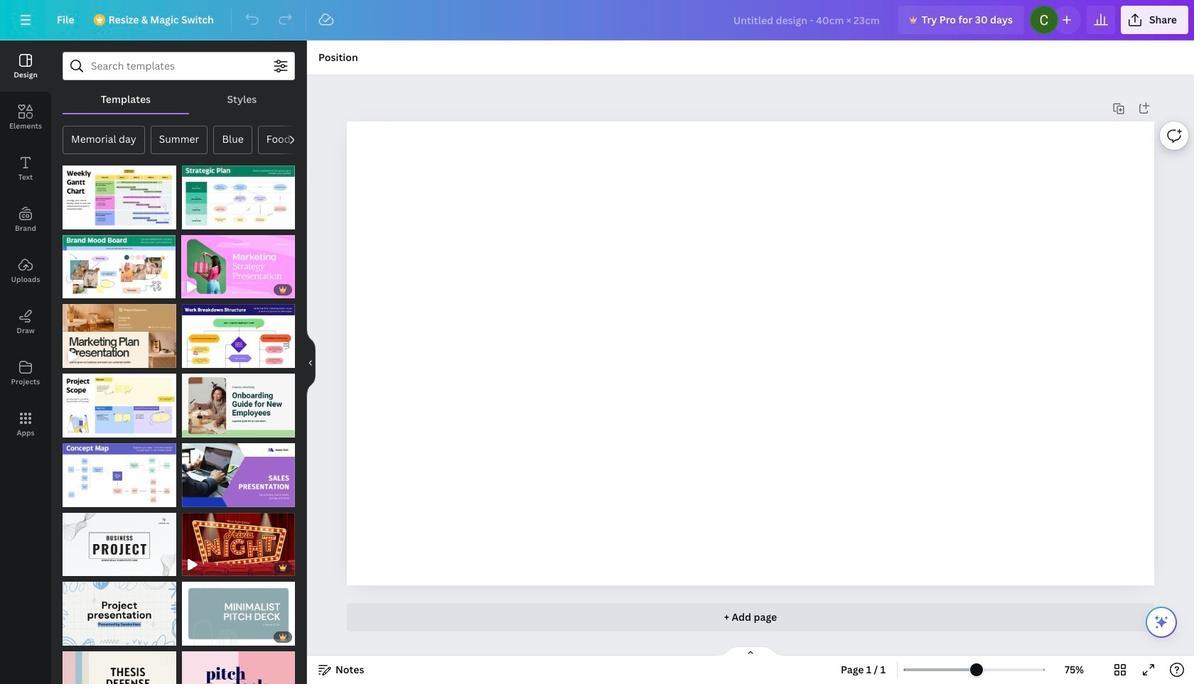 Task type: locate. For each thing, give the bounding box(es) containing it.
marketing plan presentation group
[[63, 296, 176, 368]]

show pages image
[[717, 646, 785, 658]]

brand mood board brainstorm whiteboard group
[[63, 227, 176, 299]]

pink purple business solution pitch deck presentation group
[[182, 643, 295, 685]]

side panel tab list
[[0, 41, 51, 450]]

Search templates search field
[[91, 53, 267, 80]]

onboarding presentation group
[[182, 366, 295, 438]]

brand mood board brainstorm whiteboard image
[[63, 235, 176, 299]]

Zoom button
[[1052, 659, 1098, 682]]

project scope whiteboard image
[[63, 374, 176, 438]]

strategic plan whiteboard group
[[182, 157, 295, 229]]

blue minimalist business pitch deck presentation group
[[182, 574, 295, 646]]

beige pastel minimalist thesis defense presentation group
[[63, 643, 176, 685]]

red and yellow retro bold trivia game presentation group
[[182, 505, 295, 577]]

concept map planning whiteboard group
[[63, 435, 176, 507]]

concept map planning whiteboard image
[[63, 444, 176, 507]]

grey minimalist business project presentation group
[[63, 505, 176, 577]]

work breakdown structure team whiteboard in purple yellow red simple colorful style image
[[182, 305, 295, 368]]

blue doodle project presentation group
[[63, 574, 176, 646]]



Task type: vqa. For each thing, say whether or not it's contained in the screenshot.
An image with a cursor next to a text box containing the prompt "A cat going scuba diving" to generate an image. The generated image of a cat doing scuba diving is behind the text box.
no



Task type: describe. For each thing, give the bounding box(es) containing it.
strategic plan whiteboard image
[[182, 166, 295, 229]]

work breakdown structure team whiteboard in purple yellow red simple colorful style group
[[182, 296, 295, 368]]

project scope whiteboard group
[[63, 366, 176, 438]]

marketing strategy presentation group
[[182, 227, 295, 299]]

weekly gantt chart planning whiteboard in yellow green pink spaced color blocks style group
[[63, 157, 176, 229]]

hide image
[[306, 328, 316, 397]]

quick actions image
[[1153, 614, 1170, 631]]

sales presentation group
[[182, 435, 295, 507]]

Design title text field
[[722, 6, 893, 34]]

weekly gantt chart planning whiteboard in yellow green pink spaced color blocks style image
[[63, 166, 176, 229]]

main menu bar
[[0, 0, 1194, 41]]



